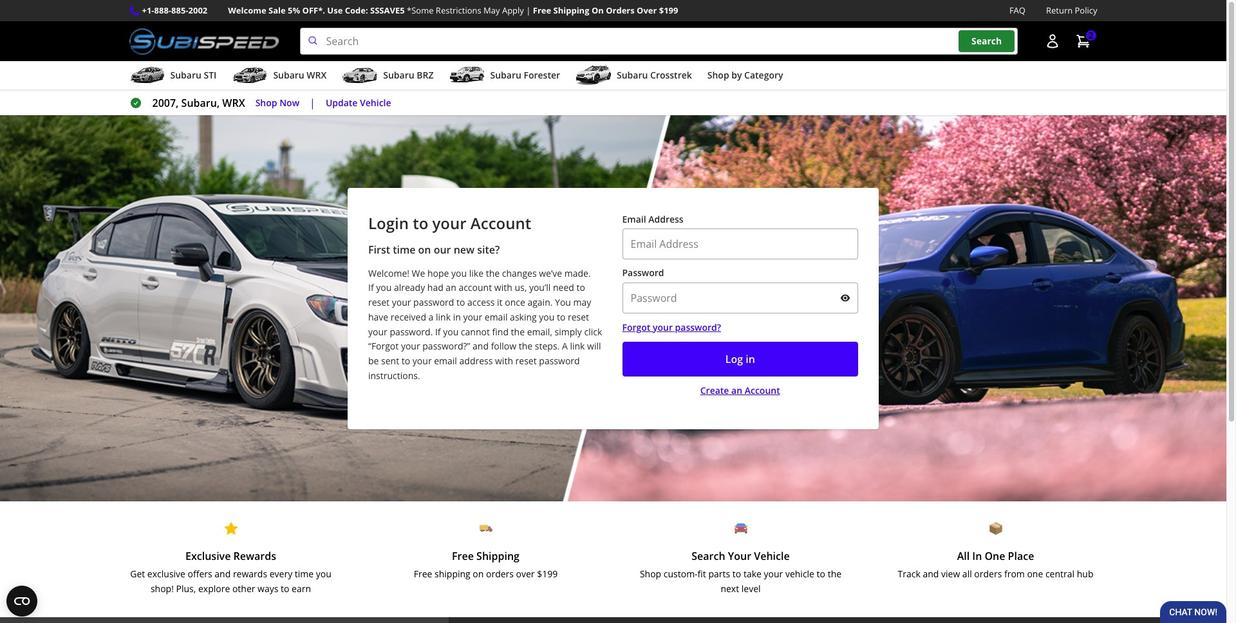 Task type: describe. For each thing, give the bounding box(es) containing it.
code:
[[345, 5, 368, 16]]

email address
[[622, 213, 684, 225]]

forester
[[524, 69, 560, 81]]

simply
[[555, 326, 582, 338]]

track
[[898, 568, 921, 580]]

category
[[744, 69, 783, 81]]

sale
[[269, 5, 286, 16]]

subaru brz button
[[342, 64, 434, 90]]

your up cannot
[[463, 311, 482, 323]]

to up may
[[577, 282, 585, 294]]

welcome sale 5% off*. use code: sssave5
[[228, 5, 405, 16]]

our
[[434, 243, 451, 257]]

0 horizontal spatial wrx
[[222, 96, 245, 110]]

time inside "exclusive rewards get exclusive offers and rewards every time you shop! plus, explore other ways to earn"
[[295, 568, 314, 580]]

subaru for subaru brz
[[383, 69, 414, 81]]

Email Address text field
[[622, 229, 858, 260]]

email
[[622, 213, 646, 225]]

subaru for subaru crosstrek
[[617, 69, 648, 81]]

2002
[[188, 5, 208, 16]]

first time on our new site?
[[368, 243, 500, 257]]

shop by category
[[708, 69, 783, 81]]

1 vertical spatial account
[[745, 384, 780, 397]]

subaru brz
[[383, 69, 434, 81]]

we
[[412, 267, 425, 279]]

subaru forester
[[490, 69, 560, 81]]

all
[[957, 549, 970, 564]]

your inside forgot your password? log in
[[653, 321, 673, 333]]

brz
[[417, 69, 434, 81]]

0 vertical spatial $199
[[659, 5, 678, 16]]

central
[[1046, 568, 1075, 580]]

+1-
[[142, 5, 154, 16]]

in inside forgot your password? log in
[[746, 352, 755, 366]]

a
[[429, 311, 434, 323]]

password?"
[[423, 340, 470, 352]]

orders
[[606, 5, 635, 16]]

a subaru crosstrek thumbnail image image
[[576, 66, 612, 85]]

you inside "exclusive rewards get exclusive offers and rewards every time you shop! plus, explore other ways to earn"
[[316, 568, 331, 580]]

in
[[973, 549, 982, 564]]

asking
[[510, 311, 537, 323]]

*some restrictions may apply | free shipping on orders over $199
[[407, 5, 678, 16]]

2
[[1089, 29, 1094, 41]]

1 vertical spatial with
[[495, 355, 513, 367]]

one
[[985, 549, 1005, 564]]

update vehicle button
[[326, 96, 391, 110]]

be
[[368, 355, 379, 367]]

to down 'you'
[[557, 311, 566, 323]]

2 vertical spatial reset
[[516, 355, 537, 367]]

0 vertical spatial with
[[494, 282, 512, 294]]

subaru wrx button
[[232, 64, 327, 90]]

shop by category button
[[708, 64, 783, 90]]

to right vehicle at the right
[[817, 568, 826, 580]]

0 vertical spatial shipping
[[553, 5, 590, 16]]

shop inside search your vehicle shop custom-fit parts to take your vehicle to the next level
[[640, 568, 661, 580]]

new
[[454, 243, 475, 257]]

1 vertical spatial email
[[434, 355, 457, 367]]

+1-888-885-2002
[[142, 5, 208, 16]]

you'll
[[529, 282, 551, 294]]

1 vertical spatial reset
[[568, 311, 589, 323]]

by
[[732, 69, 742, 81]]

rewards image
[[224, 522, 237, 535]]

may
[[573, 296, 591, 309]]

exclusive rewards get exclusive offers and rewards every time you shop! plus, explore other ways to earn
[[130, 549, 331, 595]]

address
[[459, 355, 493, 367]]

earn
[[292, 583, 311, 595]]

from
[[1005, 568, 1025, 580]]

your down password.
[[401, 340, 420, 352]]

sssave5
[[370, 5, 405, 16]]

your inside search your vehicle shop custom-fit parts to take your vehicle to the next level
[[764, 568, 783, 580]]

get
[[130, 568, 145, 580]]

a subaru sti thumbnail image image
[[129, 66, 165, 85]]

subaru crosstrek
[[617, 69, 692, 81]]

shipping
[[435, 568, 471, 580]]

already
[[394, 282, 425, 294]]

1 vertical spatial password
[[539, 355, 580, 367]]

to left access
[[457, 296, 465, 309]]

hope
[[428, 267, 449, 279]]

hub
[[1077, 568, 1094, 580]]

orders inside free shipping free shipping on orders over $199
[[486, 568, 514, 580]]

create
[[700, 384, 729, 397]]

cannot
[[461, 326, 490, 338]]

your down 'password?"'
[[413, 355, 432, 367]]

a subaru brz thumbnail image image
[[342, 66, 378, 85]]

update vehicle
[[326, 96, 391, 109]]

every
[[270, 568, 292, 580]]

search for search
[[972, 35, 1002, 47]]

vehicle inside search your vehicle shop custom-fit parts to take your vehicle to the next level
[[754, 549, 790, 564]]

vehicle
[[786, 568, 815, 580]]

first
[[368, 243, 390, 257]]

and for exclusive rewards
[[215, 568, 231, 580]]

your up our
[[432, 212, 467, 234]]

1 horizontal spatial time
[[393, 243, 416, 257]]

place
[[1008, 549, 1034, 564]]

0 vertical spatial password
[[413, 296, 454, 309]]

shop for shop by category
[[708, 69, 729, 81]]

welcome
[[228, 5, 266, 16]]

welcome! we hope you like the changes we've made. if you already had an account with us, you'll need to reset your password to access it once again. you may have received a link in your email asking you to reset your password. if you cannot find the email, simply click "forgot your password?" and follow the steps. a link will be sent to your email address with reset password instructions.
[[368, 267, 602, 382]]

subaru for subaru sti
[[170, 69, 201, 81]]

1 horizontal spatial |
[[526, 5, 531, 16]]

over
[[637, 5, 657, 16]]

you
[[555, 296, 571, 309]]

0 vertical spatial account
[[471, 212, 531, 234]]

all
[[963, 568, 972, 580]]

create an account
[[700, 384, 780, 397]]

subaru sti button
[[129, 64, 217, 90]]

the down asking
[[511, 326, 525, 338]]

the right the 'like'
[[486, 267, 500, 279]]

welcome!
[[368, 267, 410, 279]]

follow
[[491, 340, 517, 352]]

we've
[[539, 267, 562, 279]]

update
[[326, 96, 358, 109]]

site?
[[477, 243, 500, 257]]

return policy
[[1046, 5, 1098, 16]]

0 horizontal spatial free
[[414, 568, 432, 580]]

use
[[327, 5, 343, 16]]

0 horizontal spatial |
[[310, 96, 315, 110]]

return
[[1046, 5, 1073, 16]]

parts
[[709, 568, 730, 580]]

all in one image
[[989, 522, 1002, 535]]

need
[[553, 282, 574, 294]]

it
[[497, 296, 503, 309]]

login
[[368, 212, 409, 234]]

on
[[592, 5, 604, 16]]

Password password field
[[622, 282, 858, 313]]

forgot your password? link
[[622, 321, 858, 334]]

received
[[391, 311, 426, 323]]



Task type: vqa. For each thing, say whether or not it's contained in the screenshot.


Task type: locate. For each thing, give the bounding box(es) containing it.
toggle password visibility image
[[840, 293, 851, 303]]

1 horizontal spatial account
[[745, 384, 780, 397]]

open widget image
[[6, 586, 37, 617]]

reset up have
[[368, 296, 390, 309]]

search
[[972, 35, 1002, 47], [692, 549, 725, 564]]

one
[[1027, 568, 1043, 580]]

0 vertical spatial free
[[533, 5, 551, 16]]

on left our
[[418, 243, 431, 257]]

account down log in button
[[745, 384, 780, 397]]

and left view
[[923, 568, 939, 580]]

1 horizontal spatial free
[[452, 549, 474, 564]]

take
[[744, 568, 762, 580]]

5 subaru from the left
[[617, 69, 648, 81]]

find
[[492, 326, 509, 338]]

1 vertical spatial time
[[295, 568, 314, 580]]

address
[[649, 213, 684, 225]]

1 vertical spatial link
[[570, 340, 585, 352]]

to
[[413, 212, 428, 234], [577, 282, 585, 294], [457, 296, 465, 309], [557, 311, 566, 323], [402, 355, 410, 367], [733, 568, 741, 580], [817, 568, 826, 580], [281, 583, 289, 595]]

link right a
[[570, 340, 585, 352]]

forgot your password? log in
[[622, 321, 755, 366]]

shipping left on
[[553, 5, 590, 16]]

"forgot
[[368, 340, 399, 352]]

off*.
[[302, 5, 325, 16]]

your up received
[[392, 296, 411, 309]]

on right shipping
[[473, 568, 484, 580]]

1 vertical spatial vehicle
[[754, 549, 790, 564]]

3 subaru from the left
[[383, 69, 414, 81]]

the
[[486, 267, 500, 279], [511, 326, 525, 338], [519, 340, 533, 352], [828, 568, 842, 580]]

search input field
[[300, 28, 1018, 55]]

free up shipping
[[452, 549, 474, 564]]

account up site?
[[471, 212, 531, 234]]

1 horizontal spatial shop
[[640, 568, 661, 580]]

2 horizontal spatial and
[[923, 568, 939, 580]]

subaru for subaru forester
[[490, 69, 521, 81]]

0 horizontal spatial reset
[[368, 296, 390, 309]]

vehicle
[[360, 96, 391, 109], [754, 549, 790, 564]]

1 horizontal spatial in
[[746, 352, 755, 366]]

2 horizontal spatial shop
[[708, 69, 729, 81]]

4 subaru from the left
[[490, 69, 521, 81]]

+1-888-885-2002 link
[[142, 4, 208, 17]]

shop inside 'dropdown button'
[[708, 69, 729, 81]]

subaru inside subaru crosstrek dropdown button
[[617, 69, 648, 81]]

2 button
[[1069, 28, 1098, 54]]

to right sent
[[402, 355, 410, 367]]

changes
[[502, 267, 537, 279]]

0 vertical spatial search
[[972, 35, 1002, 47]]

search button
[[959, 31, 1015, 52]]

0 horizontal spatial link
[[436, 311, 451, 323]]

on
[[418, 243, 431, 257], [473, 568, 484, 580]]

button image
[[1045, 34, 1060, 49]]

your down have
[[368, 326, 387, 338]]

1 horizontal spatial email
[[485, 311, 508, 323]]

email down it
[[485, 311, 508, 323]]

account
[[471, 212, 531, 234], [745, 384, 780, 397]]

1 vertical spatial in
[[746, 352, 755, 366]]

search for search your vehicle shop custom-fit parts to take your vehicle to the next level
[[692, 549, 725, 564]]

with down follow
[[495, 355, 513, 367]]

0 horizontal spatial $199
[[537, 568, 558, 580]]

2 vertical spatial shop
[[640, 568, 661, 580]]

$199 right "over"
[[659, 5, 678, 16]]

password down had on the top of page
[[413, 296, 454, 309]]

0 horizontal spatial if
[[368, 282, 374, 294]]

1 vertical spatial search
[[692, 549, 725, 564]]

and
[[473, 340, 489, 352], [215, 568, 231, 580], [923, 568, 939, 580]]

0 horizontal spatial time
[[295, 568, 314, 580]]

subaru for subaru wrx
[[273, 69, 304, 81]]

a subaru forester thumbnail image image
[[449, 66, 485, 85]]

and up explore
[[215, 568, 231, 580]]

subaru inside subaru forester dropdown button
[[490, 69, 521, 81]]

the inside search your vehicle shop custom-fit parts to take your vehicle to the next level
[[828, 568, 842, 580]]

like
[[469, 267, 484, 279]]

$199
[[659, 5, 678, 16], [537, 568, 558, 580]]

and inside "exclusive rewards get exclusive offers and rewards every time you shop! plus, explore other ways to earn"
[[215, 568, 231, 580]]

1 horizontal spatial and
[[473, 340, 489, 352]]

0 vertical spatial in
[[453, 311, 461, 323]]

custom-
[[664, 568, 698, 580]]

now
[[280, 96, 299, 109]]

shipping down shipping 'image'
[[477, 549, 520, 564]]

faq link
[[1010, 4, 1026, 17]]

1 horizontal spatial link
[[570, 340, 585, 352]]

5%
[[288, 5, 300, 16]]

1 horizontal spatial reset
[[516, 355, 537, 367]]

2 orders from the left
[[975, 568, 1002, 580]]

in
[[453, 311, 461, 323], [746, 352, 755, 366]]

ways
[[258, 583, 278, 595]]

subaru inside subaru brz dropdown button
[[383, 69, 414, 81]]

1 horizontal spatial search
[[972, 35, 1002, 47]]

0 horizontal spatial search
[[692, 549, 725, 564]]

subaru inside subaru wrx dropdown button
[[273, 69, 304, 81]]

you up 'password?"'
[[443, 326, 459, 338]]

click
[[584, 326, 602, 338]]

time up earn
[[295, 568, 314, 580]]

1 horizontal spatial shipping
[[553, 5, 590, 16]]

1 horizontal spatial wrx
[[307, 69, 327, 81]]

policy
[[1075, 5, 1098, 16]]

| right apply
[[526, 5, 531, 16]]

2 horizontal spatial reset
[[568, 311, 589, 323]]

crosstrek
[[650, 69, 692, 81]]

subaru wrx
[[273, 69, 327, 81]]

1 vertical spatial $199
[[537, 568, 558, 580]]

shop now link
[[255, 96, 299, 110]]

if
[[368, 282, 374, 294], [435, 326, 441, 338]]

0 horizontal spatial email
[[434, 355, 457, 367]]

shop now
[[255, 96, 299, 109]]

vehicle inside button
[[360, 96, 391, 109]]

if up 'password?"'
[[435, 326, 441, 338]]

the down email,
[[519, 340, 533, 352]]

1 subaru from the left
[[170, 69, 201, 81]]

free right apply
[[533, 5, 551, 16]]

time
[[393, 243, 416, 257], [295, 568, 314, 580]]

subaru left brz
[[383, 69, 414, 81]]

2007, subaru, wrx
[[152, 96, 245, 110]]

1 horizontal spatial $199
[[659, 5, 678, 16]]

0 horizontal spatial vehicle
[[360, 96, 391, 109]]

subaru left "forester"
[[490, 69, 521, 81]]

0 vertical spatial if
[[368, 282, 374, 294]]

to inside "exclusive rewards get exclusive offers and rewards every time you shop! plus, explore other ways to earn"
[[281, 583, 289, 595]]

log
[[726, 352, 743, 366]]

0 vertical spatial time
[[393, 243, 416, 257]]

to left take
[[733, 568, 741, 580]]

and inside all in one place track and view all orders from one central hub
[[923, 568, 939, 580]]

885-
[[171, 5, 188, 16]]

you down the 'welcome!'
[[376, 282, 392, 294]]

and inside welcome! we hope you like the changes we've made. if you already had an account with us, you'll need to reset your password to access it once again. you may have received a link in your email asking you to reset your password. if you cannot find the email, simply click "forgot your password?" and follow the steps. a link will be sent to your email address with reset password instructions.
[[473, 340, 489, 352]]

1 orders from the left
[[486, 568, 514, 580]]

level
[[742, 583, 761, 595]]

wrx up update
[[307, 69, 327, 81]]

you left the 'like'
[[451, 267, 467, 279]]

time right first
[[393, 243, 416, 257]]

2007,
[[152, 96, 179, 110]]

reset down may
[[568, 311, 589, 323]]

$199 inside free shipping free shipping on orders over $199
[[537, 568, 558, 580]]

password?
[[675, 321, 721, 333]]

an right had on the top of page
[[446, 282, 456, 294]]

subaru,
[[181, 96, 220, 110]]

fit
[[698, 568, 706, 580]]

1 vertical spatial wrx
[[222, 96, 245, 110]]

vehicle up take
[[754, 549, 790, 564]]

search inside search your vehicle shop custom-fit parts to take your vehicle to the next level
[[692, 549, 725, 564]]

in inside welcome! we hope you like the changes we've made. if you already had an account with us, you'll need to reset your password to access it once again. you may have received a link in your email asking you to reset your password. if you cannot find the email, simply click "forgot your password?" and follow the steps. a link will be sent to your email address with reset password instructions.
[[453, 311, 461, 323]]

subaru inside subaru sti dropdown button
[[170, 69, 201, 81]]

1 vertical spatial on
[[473, 568, 484, 580]]

password down a
[[539, 355, 580, 367]]

0 vertical spatial on
[[418, 243, 431, 257]]

subaru left sti
[[170, 69, 201, 81]]

0 horizontal spatial shipping
[[477, 549, 520, 564]]

subispeed logo image
[[129, 28, 279, 55]]

2 subaru from the left
[[273, 69, 304, 81]]

faq
[[1010, 5, 1026, 16]]

with up it
[[494, 282, 512, 294]]

access
[[468, 296, 495, 309]]

your right forgot
[[653, 321, 673, 333]]

on inside free shipping free shipping on orders over $199
[[473, 568, 484, 580]]

1 horizontal spatial if
[[435, 326, 441, 338]]

plus,
[[176, 583, 196, 595]]

subaru left crosstrek
[[617, 69, 648, 81]]

2 vertical spatial free
[[414, 568, 432, 580]]

search inside button
[[972, 35, 1002, 47]]

in right log
[[746, 352, 755, 366]]

1 horizontal spatial on
[[473, 568, 484, 580]]

0 vertical spatial wrx
[[307, 69, 327, 81]]

reset down the steps.
[[516, 355, 537, 367]]

0 vertical spatial |
[[526, 5, 531, 16]]

orders inside all in one place track and view all orders from one central hub
[[975, 568, 1002, 580]]

1 horizontal spatial orders
[[975, 568, 1002, 580]]

an inside welcome! we hope you like the changes we've made. if you already had an account with us, you'll need to reset your password to access it once again. you may have received a link in your email asking you to reset your password. if you cannot find the email, simply click "forgot your password?" and follow the steps. a link will be sent to your email address with reset password instructions.
[[446, 282, 456, 294]]

1 vertical spatial free
[[452, 549, 474, 564]]

the right vehicle at the right
[[828, 568, 842, 580]]

in right "a"
[[453, 311, 461, 323]]

0 vertical spatial vehicle
[[360, 96, 391, 109]]

to down every
[[281, 583, 289, 595]]

had
[[427, 282, 444, 294]]

1 horizontal spatial an
[[732, 384, 743, 397]]

2 horizontal spatial free
[[533, 5, 551, 16]]

password.
[[390, 326, 433, 338]]

1 vertical spatial an
[[732, 384, 743, 397]]

0 vertical spatial shop
[[708, 69, 729, 81]]

email down 'password?"'
[[434, 355, 457, 367]]

1 horizontal spatial vehicle
[[754, 549, 790, 564]]

wrx inside dropdown button
[[307, 69, 327, 81]]

shop left now
[[255, 96, 277, 109]]

an inside create an account link
[[732, 384, 743, 397]]

0 horizontal spatial and
[[215, 568, 231, 580]]

1 vertical spatial |
[[310, 96, 315, 110]]

other
[[232, 583, 255, 595]]

rewards
[[233, 549, 276, 564]]

0 horizontal spatial account
[[471, 212, 531, 234]]

shop left custom- at right bottom
[[640, 568, 661, 580]]

0 horizontal spatial password
[[413, 296, 454, 309]]

free left shipping
[[414, 568, 432, 580]]

1 vertical spatial if
[[435, 326, 441, 338]]

shop left by on the right
[[708, 69, 729, 81]]

password
[[622, 267, 664, 279]]

you down again.
[[539, 311, 555, 323]]

1 horizontal spatial password
[[539, 355, 580, 367]]

an
[[446, 282, 456, 294], [732, 384, 743, 397]]

link right "a"
[[436, 311, 451, 323]]

made.
[[565, 267, 591, 279]]

0 vertical spatial an
[[446, 282, 456, 294]]

an right create
[[732, 384, 743, 397]]

a collage of action shots of vehicles image
[[0, 115, 1227, 502]]

shipping image
[[479, 522, 492, 535]]

explore
[[198, 583, 230, 595]]

1 vertical spatial shipping
[[477, 549, 520, 564]]

and for all in one place
[[923, 568, 939, 580]]

if down the 'welcome!'
[[368, 282, 374, 294]]

0 vertical spatial reset
[[368, 296, 390, 309]]

vehicle down subaru brz dropdown button
[[360, 96, 391, 109]]

0 horizontal spatial in
[[453, 311, 461, 323]]

restrictions
[[436, 5, 482, 16]]

0 horizontal spatial shop
[[255, 96, 277, 109]]

password
[[413, 296, 454, 309], [539, 355, 580, 367]]

shipping inside free shipping free shipping on orders over $199
[[477, 549, 520, 564]]

subaru up now
[[273, 69, 304, 81]]

shop!
[[151, 583, 174, 595]]

0 horizontal spatial an
[[446, 282, 456, 294]]

and up the address
[[473, 340, 489, 352]]

you right every
[[316, 568, 331, 580]]

apply
[[502, 5, 524, 16]]

1 vertical spatial shop
[[255, 96, 277, 109]]

search vehicle image
[[734, 522, 747, 535]]

orders left over
[[486, 568, 514, 580]]

0 horizontal spatial on
[[418, 243, 431, 257]]

to up the 'first time on our new site?'
[[413, 212, 428, 234]]

free shipping free shipping on orders over $199
[[414, 549, 558, 580]]

all in one place track and view all orders from one central hub
[[898, 549, 1094, 580]]

0 vertical spatial link
[[436, 311, 451, 323]]

once
[[505, 296, 525, 309]]

us,
[[515, 282, 527, 294]]

0 vertical spatial email
[[485, 311, 508, 323]]

rewards
[[233, 568, 267, 580]]

you
[[451, 267, 467, 279], [376, 282, 392, 294], [539, 311, 555, 323], [443, 326, 459, 338], [316, 568, 331, 580]]

| right now
[[310, 96, 315, 110]]

wrx down a subaru wrx thumbnail image
[[222, 96, 245, 110]]

may
[[484, 5, 500, 16]]

your right take
[[764, 568, 783, 580]]

$199 right over
[[537, 568, 558, 580]]

orders down the one
[[975, 568, 1002, 580]]

0 horizontal spatial orders
[[486, 568, 514, 580]]

shop for shop now
[[255, 96, 277, 109]]

a subaru wrx thumbnail image image
[[232, 66, 268, 85]]

instructions.
[[368, 370, 420, 382]]



